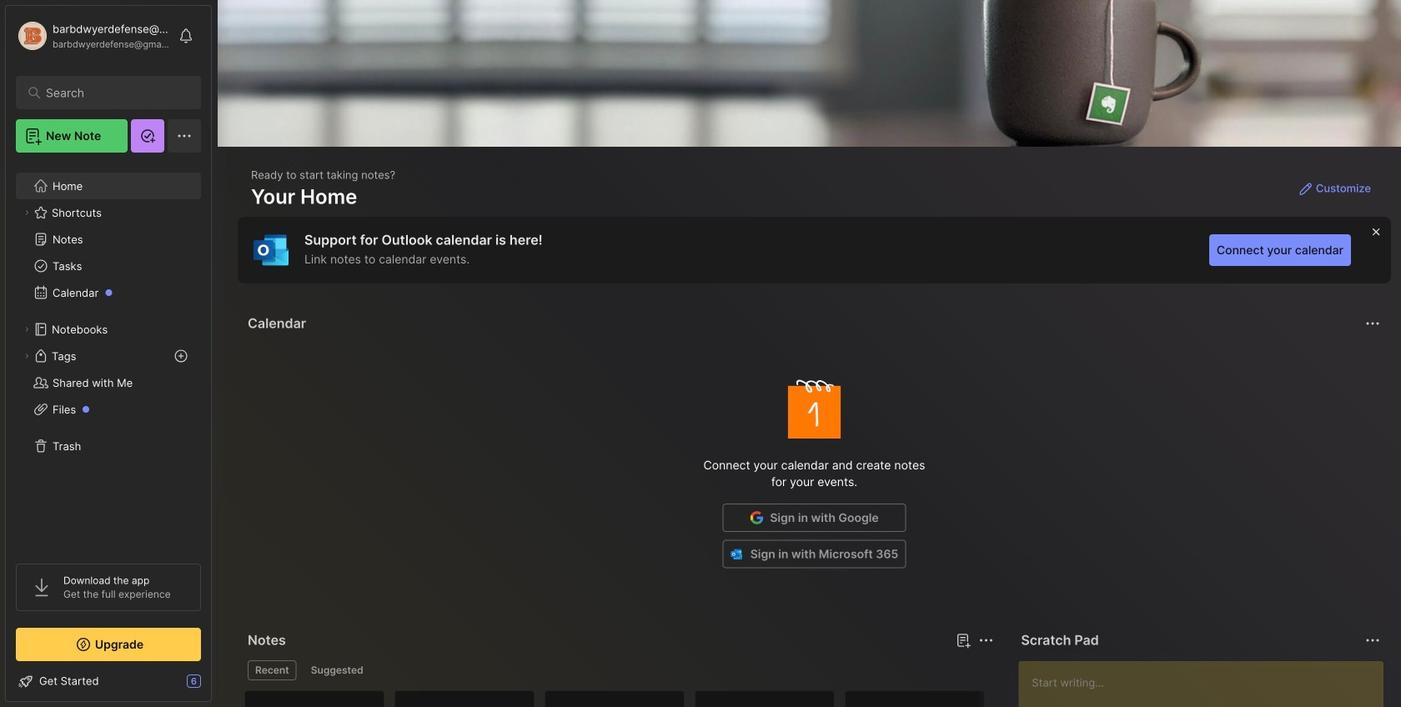 Task type: vqa. For each thing, say whether or not it's contained in the screenshot.
Expand Notebooks Icon
yes



Task type: locate. For each thing, give the bounding box(es) containing it.
None search field
[[46, 83, 179, 103]]

1 horizontal spatial tab
[[304, 661, 371, 681]]

More actions field
[[1362, 312, 1385, 335], [975, 629, 998, 653]]

expand tags image
[[22, 351, 32, 361]]

expand notebooks image
[[22, 325, 32, 335]]

more actions image
[[977, 631, 997, 651]]

1 tab from the left
[[248, 661, 297, 681]]

tab
[[248, 661, 297, 681], [304, 661, 371, 681]]

row group
[[244, 691, 996, 708]]

tab list
[[248, 661, 992, 681]]

0 horizontal spatial tab
[[248, 661, 297, 681]]

Search text field
[[46, 85, 179, 101]]

Account field
[[16, 19, 170, 53]]

2 tab from the left
[[304, 661, 371, 681]]

1 vertical spatial more actions field
[[975, 629, 998, 653]]

Help and Learning task checklist field
[[6, 668, 211, 695]]

none search field inside main element
[[46, 83, 179, 103]]

0 vertical spatial more actions field
[[1362, 312, 1385, 335]]

tree
[[6, 163, 211, 549]]

1 horizontal spatial more actions field
[[1362, 312, 1385, 335]]

0 horizontal spatial more actions field
[[975, 629, 998, 653]]

tree inside main element
[[6, 163, 211, 549]]



Task type: describe. For each thing, give the bounding box(es) containing it.
main element
[[0, 0, 217, 708]]

Start writing… text field
[[1033, 662, 1384, 708]]

click to collapse image
[[211, 677, 223, 697]]



